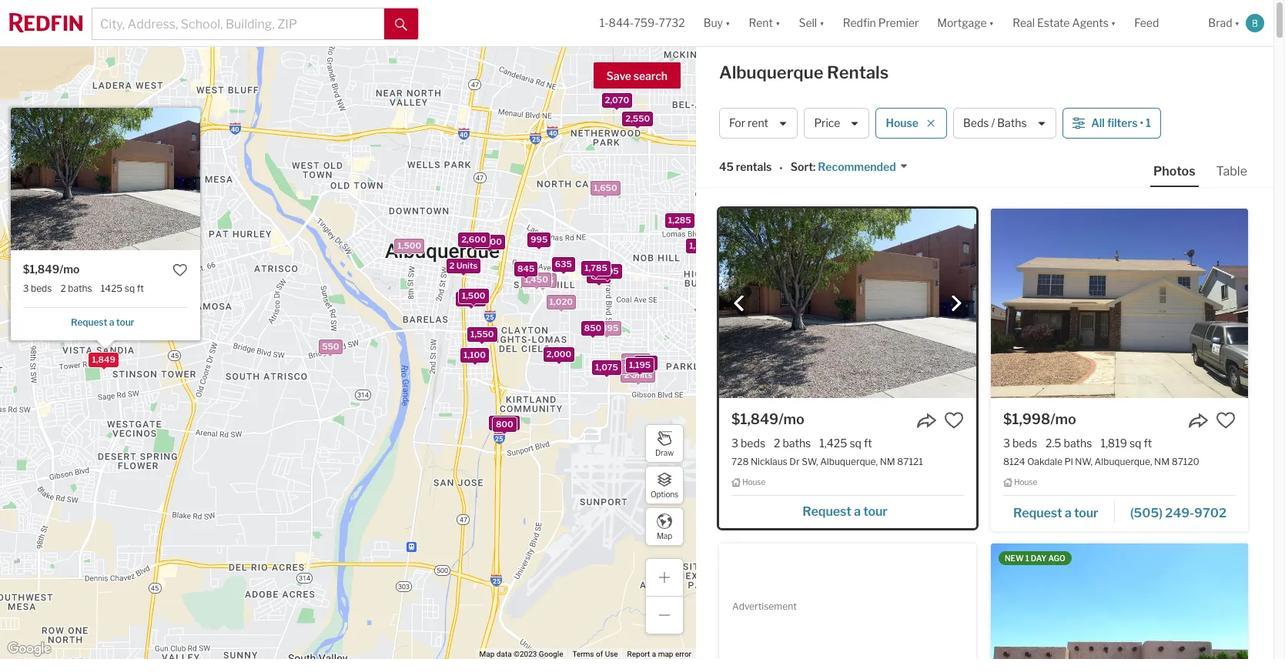 Task type: vqa. For each thing, say whether or not it's contained in the screenshot.
albuquerque, for $1,998 /mo
yes



Task type: locate. For each thing, give the bounding box(es) containing it.
1 horizontal spatial favorite button image
[[944, 411, 964, 431]]

all
[[1092, 117, 1105, 130]]

request for the rightmost request a tour button
[[1014, 506, 1063, 520]]

1 vertical spatial $1,849
[[732, 411, 779, 427]]

0 horizontal spatial photo of 728 nicklaus dr sw, albuquerque, nm 87121 image
[[11, 108, 200, 250]]

a down "1425"
[[109, 316, 114, 328]]

baths up nw,
[[1064, 437, 1092, 450]]

1 horizontal spatial sq
[[850, 437, 862, 450]]

sq right 1,425
[[850, 437, 862, 450]]

2 left "1425"
[[60, 282, 66, 294]]

1-
[[600, 16, 609, 30]]

table
[[1217, 164, 1248, 179]]

baths for $1,849
[[783, 437, 811, 450]]

0 horizontal spatial nm
[[880, 456, 895, 468]]

for
[[729, 117, 746, 130]]

beds inside dialog
[[31, 282, 52, 294]]

• right filters
[[1140, 117, 1144, 130]]

house inside button
[[886, 117, 919, 130]]

1,785
[[585, 262, 608, 273]]

2 baths for 1425 sq ft
[[60, 282, 92, 294]]

units down '2,600'
[[457, 260, 478, 271]]

units
[[457, 260, 478, 271], [631, 369, 653, 380]]

1 horizontal spatial /mo
[[779, 411, 805, 427]]

1 horizontal spatial request a tour
[[803, 504, 888, 519]]

2 horizontal spatial tour
[[1074, 506, 1099, 520]]

0 horizontal spatial request a tour
[[71, 316, 134, 328]]

3 ▾ from the left
[[820, 16, 825, 30]]

1 nm from the left
[[880, 456, 895, 468]]

0 vertical spatial $1,849
[[23, 262, 60, 275]]

favorite button image
[[1216, 411, 1236, 431]]

request a tour down "1425"
[[71, 316, 134, 328]]

1,450
[[525, 274, 548, 285]]

dialog inside the map region
[[11, 108, 200, 349]]

baths left "1425"
[[68, 282, 92, 294]]

3 beds for $1,849
[[732, 437, 766, 450]]

2 horizontal spatial request a tour
[[1014, 506, 1099, 520]]

0 vertical spatial 1
[[1146, 117, 1151, 130]]

nm for $1,849 /mo
[[880, 456, 895, 468]]

0 vertical spatial favorite button image
[[173, 262, 188, 277]]

oakdale
[[1028, 456, 1063, 468]]

use
[[605, 650, 618, 659]]

845
[[518, 263, 535, 273]]

0 horizontal spatial sq
[[125, 282, 135, 294]]

albuquerque, down the 1,819 sq ft
[[1095, 456, 1153, 468]]

(505)
[[1130, 506, 1163, 520]]

redfin premier
[[843, 16, 919, 30]]

albuquerque
[[719, 62, 824, 82]]

• inside "45 rentals •"
[[780, 161, 783, 175]]

2 horizontal spatial /mo
[[1051, 411, 1077, 427]]

beds left "1425"
[[31, 282, 52, 294]]

1,185
[[532, 275, 554, 286]]

google
[[539, 650, 563, 659]]

$1,849 inside dialog
[[23, 262, 60, 275]]

1 horizontal spatial 2,550
[[626, 113, 650, 123]]

• inside button
[[1140, 117, 1144, 130]]

1 albuquerque, from the left
[[820, 456, 878, 468]]

1 vertical spatial 1,395
[[596, 323, 619, 333]]

2 horizontal spatial ft
[[1144, 437, 1152, 450]]

3 beds up 728
[[732, 437, 766, 450]]

0 horizontal spatial beds
[[31, 282, 52, 294]]

1,100
[[464, 349, 486, 360]]

tour down "1425 sq ft"
[[116, 316, 134, 328]]

tour down the 728 nicklaus dr sw, albuquerque, nm 87121
[[863, 504, 888, 519]]

ft for $1,998
[[1144, 437, 1152, 450]]

1 horizontal spatial 3
[[732, 437, 739, 450]]

request inside dialog
[[71, 316, 107, 328]]

1 horizontal spatial units
[[631, 369, 653, 380]]

house left remove house "image"
[[886, 117, 919, 130]]

sq for $1,998 /mo
[[1130, 437, 1142, 450]]

dialog containing $1,849
[[11, 108, 200, 349]]

1 vertical spatial 1,500
[[462, 290, 486, 300]]

1 vertical spatial 2,550
[[492, 417, 517, 428]]

0 horizontal spatial 2 units
[[449, 260, 478, 271]]

baths up dr
[[783, 437, 811, 450]]

1 vertical spatial favorite button image
[[944, 411, 964, 431]]

photo of 728 nicklaus dr sw, albuquerque, nm 87121 image
[[11, 108, 200, 250], [719, 209, 977, 398]]

request a tour up the "ago"
[[1014, 506, 1099, 520]]

0 horizontal spatial 2 baths
[[60, 282, 92, 294]]

0 horizontal spatial •
[[780, 161, 783, 175]]

▾ right mortgage
[[989, 16, 994, 30]]

2,550
[[626, 113, 650, 123], [492, 417, 517, 428]]

2 ▾ from the left
[[776, 16, 781, 30]]

0 horizontal spatial 3 beds
[[23, 282, 52, 294]]

units down the 970
[[631, 369, 653, 380]]

mortgage
[[938, 16, 987, 30]]

request up day
[[1014, 506, 1063, 520]]

tour down nw,
[[1074, 506, 1099, 520]]

mortgage ▾
[[938, 16, 994, 30]]

2 horizontal spatial 3
[[1004, 437, 1010, 450]]

options
[[651, 489, 679, 499]]

beds up 728
[[741, 437, 766, 450]]

0 horizontal spatial request a tour button
[[23, 311, 188, 334]]

▾ right the buy
[[726, 16, 731, 30]]

0 vertical spatial map
[[657, 531, 672, 540]]

2.5
[[1046, 437, 1062, 450]]

albuquerque, for $1,849 /mo
[[820, 456, 878, 468]]

map left data
[[479, 650, 495, 659]]

0 horizontal spatial favorite button image
[[173, 262, 188, 277]]

1 horizontal spatial house
[[886, 117, 919, 130]]

request for request a tour button inside the the map region
[[71, 316, 107, 328]]

2 baths inside the map region
[[60, 282, 92, 294]]

sq right "1425"
[[125, 282, 135, 294]]

1-844-759-7732 link
[[600, 16, 685, 30]]

▾ for buy ▾
[[726, 16, 731, 30]]

1 vertical spatial •
[[780, 161, 783, 175]]

1,500 left '2,600'
[[398, 240, 421, 251]]

(505) 249-9702 link
[[1115, 499, 1236, 525]]

0 horizontal spatial map
[[479, 650, 495, 659]]

favorite button checkbox for $1,849 /mo
[[944, 411, 964, 431]]

$1,849 /mo for $1,849 /mo favorite button option
[[732, 411, 805, 427]]

0 vertical spatial 1,395
[[689, 240, 713, 251]]

1 vertical spatial map
[[479, 650, 495, 659]]

sq
[[125, 282, 135, 294], [850, 437, 862, 450], [1130, 437, 1142, 450]]

request for middle request a tour button
[[803, 504, 852, 519]]

0 vertical spatial 2 baths
[[60, 282, 92, 294]]

favorite button image
[[173, 262, 188, 277], [944, 411, 964, 431]]

premier
[[879, 16, 919, 30]]

0 horizontal spatial baths
[[68, 282, 92, 294]]

ft inside dialog
[[137, 282, 144, 294]]

advertisement
[[732, 601, 797, 612]]

sell ▾ button
[[799, 0, 825, 46]]

0 horizontal spatial house
[[743, 478, 766, 487]]

3 beds left "1425"
[[23, 282, 52, 294]]

2 nm from the left
[[1155, 456, 1170, 468]]

map for map
[[657, 531, 672, 540]]

1,819 sq ft
[[1101, 437, 1152, 450]]

1 horizontal spatial favorite button checkbox
[[1216, 411, 1236, 431]]

3 for $1,849 /mo
[[732, 437, 739, 450]]

nm left 87121
[[880, 456, 895, 468]]

rent ▾
[[749, 16, 781, 30]]

beds / baths button
[[954, 108, 1057, 139]]

sell
[[799, 16, 817, 30]]

request up 1,849
[[71, 316, 107, 328]]

request a tour inside dialog
[[71, 316, 134, 328]]

0 horizontal spatial 1,395
[[596, 323, 619, 333]]

filters
[[1107, 117, 1138, 130]]

1 favorite button checkbox from the left
[[944, 411, 964, 431]]

baths for $1,998
[[1064, 437, 1092, 450]]

6 ▾ from the left
[[1235, 16, 1240, 30]]

1 horizontal spatial •
[[1140, 117, 1144, 130]]

$1,849 /mo inside dialog
[[23, 262, 80, 275]]

2,050
[[122, 129, 147, 140]]

1 right filters
[[1146, 117, 1151, 130]]

request down the 728 nicklaus dr sw, albuquerque, nm 87121
[[803, 504, 852, 519]]

1,395 down 1,285
[[689, 240, 713, 251]]

nm left 87120
[[1155, 456, 1170, 468]]

2 units
[[449, 260, 478, 271], [624, 369, 653, 380]]

baths inside dialog
[[68, 282, 92, 294]]

favorite button checkbox
[[944, 411, 964, 431], [1216, 411, 1236, 431]]

▾ for rent ▾
[[776, 16, 781, 30]]

1 horizontal spatial 2 baths
[[774, 437, 811, 450]]

rent
[[749, 16, 773, 30]]

1 left day
[[1026, 554, 1030, 563]]

0 vertical spatial $1,849 /mo
[[23, 262, 80, 275]]

0 horizontal spatial $1,849 /mo
[[23, 262, 80, 275]]

submit search image
[[395, 18, 407, 31]]

house for $1,849 /mo
[[743, 478, 766, 487]]

favorite button image inside dialog
[[173, 262, 188, 277]]

dialog
[[11, 108, 200, 349]]

1 horizontal spatial request
[[803, 504, 852, 519]]

1 inside button
[[1146, 117, 1151, 130]]

remove house image
[[927, 119, 936, 128]]

beds up 8124
[[1013, 437, 1038, 450]]

2 baths
[[60, 282, 92, 294], [774, 437, 811, 450]]

0 vertical spatial •
[[1140, 117, 1144, 130]]

2 horizontal spatial 3 beds
[[1004, 437, 1038, 450]]

albuquerque, down 1,425 sq ft
[[820, 456, 878, 468]]

house
[[886, 117, 919, 130], [743, 478, 766, 487], [1014, 478, 1038, 487]]

0 horizontal spatial ft
[[137, 282, 144, 294]]

1 horizontal spatial baths
[[783, 437, 811, 450]]

0 horizontal spatial albuquerque,
[[820, 456, 878, 468]]

1 horizontal spatial $1,849 /mo
[[732, 411, 805, 427]]

draw
[[655, 448, 674, 457]]

house down 728
[[743, 478, 766, 487]]

request a tour down the 728 nicklaus dr sw, albuquerque, nm 87121
[[803, 504, 888, 519]]

terms
[[573, 650, 594, 659]]

1 horizontal spatial 3 beds
[[732, 437, 766, 450]]

ft
[[137, 282, 144, 294], [864, 437, 872, 450], [1144, 437, 1152, 450]]

1 horizontal spatial nm
[[1155, 456, 1170, 468]]

2 units down '2,600'
[[449, 260, 478, 271]]

buy ▾ button
[[704, 0, 731, 46]]

sort :
[[791, 160, 816, 174]]

1 horizontal spatial albuquerque,
[[1095, 456, 1153, 468]]

2 horizontal spatial house
[[1014, 478, 1038, 487]]

1 vertical spatial 2 baths
[[774, 437, 811, 450]]

1,020
[[550, 296, 573, 307]]

©2023
[[514, 650, 537, 659]]

1,425
[[820, 437, 848, 450]]

day
[[1031, 554, 1047, 563]]

3 beds up 8124
[[1004, 437, 1038, 450]]

2 baths up dr
[[774, 437, 811, 450]]

a down the 728 nicklaus dr sw, albuquerque, nm 87121
[[854, 504, 861, 519]]

1 vertical spatial units
[[631, 369, 653, 380]]

2 horizontal spatial request
[[1014, 506, 1063, 520]]

tour
[[116, 316, 134, 328], [863, 504, 888, 519], [1074, 506, 1099, 520]]

request a tour button down the 728 nicklaus dr sw, albuquerque, nm 87121
[[732, 499, 964, 522]]

1,500
[[398, 240, 421, 251], [462, 290, 486, 300]]

▾ right rent
[[776, 16, 781, 30]]

previous button image
[[732, 296, 747, 311]]

2 horizontal spatial sq
[[1130, 437, 1142, 450]]

map region
[[0, 0, 815, 659]]

map for map data ©2023 google
[[479, 650, 495, 659]]

save
[[607, 69, 632, 82]]

0 vertical spatial 2 units
[[449, 260, 478, 271]]

feed
[[1135, 16, 1159, 30]]

1 vertical spatial 1
[[1026, 554, 1030, 563]]

0 horizontal spatial favorite button checkbox
[[944, 411, 964, 431]]

request a tour button up the "ago"
[[1004, 500, 1115, 524]]

map data ©2023 google
[[479, 650, 563, 659]]

▾ right agents
[[1111, 16, 1116, 30]]

2 favorite button checkbox from the left
[[1216, 411, 1236, 431]]

1 horizontal spatial $1,849
[[732, 411, 779, 427]]

1 horizontal spatial 2 units
[[624, 369, 653, 380]]

photos
[[1154, 164, 1196, 179]]

0 horizontal spatial /mo
[[60, 262, 80, 275]]

map inside button
[[657, 531, 672, 540]]

2 albuquerque, from the left
[[1095, 456, 1153, 468]]

0 horizontal spatial $1,849
[[23, 262, 60, 275]]

1 horizontal spatial ft
[[864, 437, 872, 450]]

0 vertical spatial 1,500
[[398, 240, 421, 251]]

1 vertical spatial $1,849 /mo
[[732, 411, 805, 427]]

albuquerque rentals
[[719, 62, 889, 82]]

850
[[584, 322, 602, 333]]

1,500 up 1,550
[[462, 290, 486, 300]]

0 vertical spatial units
[[457, 260, 478, 271]]

1,095
[[624, 354, 648, 365]]

1 horizontal spatial 1,395
[[689, 240, 713, 251]]

2 units down the 970
[[624, 369, 653, 380]]

house down 8124
[[1014, 478, 1038, 487]]

0 horizontal spatial 1
[[1026, 554, 1030, 563]]

1,395
[[689, 240, 713, 251], [596, 323, 619, 333]]

nw,
[[1075, 456, 1093, 468]]

2 up nicklaus
[[774, 437, 781, 450]]

4 ▾ from the left
[[989, 16, 994, 30]]

sq for $1,849 /mo
[[850, 437, 862, 450]]

• left sort
[[780, 161, 783, 175]]

▾ right sell
[[820, 16, 825, 30]]

new 1 day ago
[[1005, 554, 1066, 563]]

a inside region
[[109, 316, 114, 328]]

mortgage ▾ button
[[928, 0, 1004, 46]]

beds
[[31, 282, 52, 294], [741, 437, 766, 450], [1013, 437, 1038, 450]]

report
[[627, 650, 650, 659]]

ft right "1425"
[[137, 282, 144, 294]]

2.5 baths
[[1046, 437, 1092, 450]]

favorite button image for $1,849 /mo favorite button option
[[944, 411, 964, 431]]

0 horizontal spatial tour
[[116, 316, 134, 328]]

5 ▾ from the left
[[1111, 16, 1116, 30]]

0 horizontal spatial 3
[[23, 282, 29, 294]]

recommended button
[[816, 160, 909, 175]]

1 horizontal spatial beds
[[741, 437, 766, 450]]

1,395 up 1,075
[[596, 323, 619, 333]]

ft right 1,819
[[1144, 437, 1152, 450]]

2 horizontal spatial beds
[[1013, 437, 1038, 450]]

2 left 845
[[449, 260, 455, 271]]

2 baths left "1425"
[[60, 282, 92, 294]]

▾ right brad
[[1235, 16, 1240, 30]]

1 horizontal spatial 1
[[1146, 117, 1151, 130]]

a left map
[[652, 650, 656, 659]]

1 horizontal spatial map
[[657, 531, 672, 540]]

7732
[[659, 16, 685, 30]]

report a map error
[[627, 650, 692, 659]]

550
[[322, 341, 339, 352]]

redfin
[[843, 16, 876, 30]]

0 horizontal spatial 1,500
[[398, 240, 421, 251]]

sq right 1,819
[[1130, 437, 1142, 450]]

ft right 1,425
[[864, 437, 872, 450]]

9702
[[1195, 506, 1227, 520]]

map down options
[[657, 531, 672, 540]]

0 horizontal spatial request
[[71, 316, 107, 328]]

beds / baths
[[964, 117, 1027, 130]]

$1,849 for $1,849 /mo favorite button option
[[732, 411, 779, 427]]

1 ▾ from the left
[[726, 16, 731, 30]]

3 beds
[[23, 282, 52, 294], [732, 437, 766, 450], [1004, 437, 1038, 450]]

3 beds for $1,998
[[1004, 437, 1038, 450]]

2 horizontal spatial baths
[[1064, 437, 1092, 450]]

beds
[[964, 117, 989, 130]]

request a tour button down "1425"
[[23, 311, 188, 334]]

real estate agents ▾ button
[[1004, 0, 1126, 46]]



Task type: describe. For each thing, give the bounding box(es) containing it.
3 inside the map region
[[23, 282, 29, 294]]

/mo inside the map region
[[60, 262, 80, 275]]

2,600
[[461, 234, 486, 245]]

1,195
[[629, 359, 651, 370]]

/
[[992, 117, 995, 130]]

1,849
[[92, 354, 115, 365]]

/mo for 2 baths
[[779, 411, 805, 427]]

ft for $1,849
[[864, 437, 872, 450]]

tour inside the map region
[[116, 316, 134, 328]]

request a tour button inside the map region
[[23, 311, 188, 334]]

$1,849 /mo for favorite button checkbox
[[23, 262, 80, 275]]

a up the "ago"
[[1065, 506, 1072, 520]]

3 beds inside the map region
[[23, 282, 52, 294]]

request a tour for request a tour button inside the the map region
[[71, 316, 134, 328]]

sort
[[791, 160, 813, 174]]

$1,998 /mo
[[1004, 411, 1077, 427]]

87121
[[897, 456, 923, 468]]

price button
[[804, 108, 870, 139]]

next button image
[[949, 296, 964, 311]]

baths
[[998, 117, 1027, 130]]

/mo for 2.5 baths
[[1051, 411, 1077, 427]]

1-844-759-7732
[[600, 16, 685, 30]]

2,000
[[547, 349, 572, 359]]

1,285
[[668, 214, 691, 225]]

(505) 249-9702
[[1130, 506, 1227, 520]]

1425 sq ft
[[101, 282, 144, 294]]

970
[[638, 357, 655, 367]]

1,819
[[1101, 437, 1128, 450]]

favorite button checkbox
[[173, 262, 188, 277]]

1 vertical spatial 2 units
[[624, 369, 653, 380]]

844-
[[609, 16, 634, 30]]

real
[[1013, 16, 1035, 30]]

1,650
[[594, 182, 617, 193]]

1,998
[[57, 148, 80, 159]]

1,550
[[471, 329, 494, 339]]

all filters • 1 button
[[1063, 108, 1161, 139]]

house button
[[876, 108, 947, 139]]

price
[[814, 117, 841, 130]]

sq inside the map region
[[125, 282, 135, 294]]

995
[[531, 234, 548, 245]]

all filters • 1
[[1092, 117, 1151, 130]]

request a tour for the rightmost request a tour button
[[1014, 506, 1099, 520]]

photo of 1720 rosewood ave nw, albuquerque, nm 87120 image
[[991, 544, 1248, 659]]

agents
[[1072, 16, 1109, 30]]

0 horizontal spatial units
[[457, 260, 478, 271]]

pl
[[1065, 456, 1073, 468]]

photos button
[[1151, 163, 1213, 187]]

request a tour for middle request a tour button
[[803, 504, 888, 519]]

nicklaus
[[751, 456, 788, 468]]

0 vertical spatial 2,550
[[626, 113, 650, 123]]

0 horizontal spatial 2,550
[[492, 417, 517, 428]]

search
[[634, 69, 668, 82]]

rent ▾ button
[[749, 0, 781, 46]]

rentals
[[736, 160, 772, 174]]

1 horizontal spatial 1,500
[[462, 290, 486, 300]]

user photo image
[[1246, 14, 1265, 32]]

beds for $1,998
[[1013, 437, 1038, 450]]

options button
[[645, 466, 684, 504]]

favorite button image for favorite button checkbox
[[173, 262, 188, 277]]

1 horizontal spatial photo of 728 nicklaus dr sw, albuquerque, nm 87121 image
[[719, 209, 977, 398]]

45 rentals •
[[719, 160, 783, 175]]

brad
[[1209, 16, 1233, 30]]

759-
[[634, 16, 659, 30]]

2 baths for 1,425 sq ft
[[774, 437, 811, 450]]

2 inside dialog
[[60, 282, 66, 294]]

▾ for sell ▾
[[820, 16, 825, 30]]

:
[[813, 160, 816, 174]]

1,425 sq ft
[[820, 437, 872, 450]]

error
[[675, 650, 692, 659]]

1425
[[101, 282, 123, 294]]

google image
[[4, 639, 55, 659]]

• for 45 rentals •
[[780, 161, 783, 175]]

sell ▾ button
[[790, 0, 834, 46]]

2 horizontal spatial request a tour button
[[1004, 500, 1115, 524]]

8124
[[1004, 456, 1026, 468]]

728
[[732, 456, 749, 468]]

terms of use
[[573, 650, 618, 659]]

45
[[719, 160, 734, 174]]

report a map error link
[[627, 650, 692, 659]]

3 for $1,998 /mo
[[1004, 437, 1010, 450]]

2,400
[[477, 236, 502, 247]]

rent
[[748, 117, 769, 130]]

dr
[[790, 456, 800, 468]]

beds for $1,849
[[741, 437, 766, 450]]

sw,
[[802, 456, 818, 468]]

house for $1,998 /mo
[[1014, 478, 1038, 487]]

terms of use link
[[573, 650, 618, 659]]

• for all filters • 1
[[1140, 117, 1144, 130]]

nm for $1,998 /mo
[[1155, 456, 1170, 468]]

buy ▾
[[704, 16, 731, 30]]

rentals
[[827, 62, 889, 82]]

redfin premier button
[[834, 0, 928, 46]]

1 horizontal spatial tour
[[863, 504, 888, 519]]

photo of 728 nicklaus dr sw, albuquerque, nm 87121 image inside the map region
[[11, 108, 200, 250]]

$1,998
[[1004, 411, 1051, 427]]

feed button
[[1126, 0, 1199, 46]]

of
[[596, 650, 603, 659]]

photo of 8124 oakdale pl nw, albuquerque, nm 87120 image
[[991, 209, 1248, 398]]

728 nicklaus dr sw, albuquerque, nm 87121
[[732, 456, 923, 468]]

new
[[1005, 554, 1024, 563]]

$1,849 for favorite button checkbox
[[23, 262, 60, 275]]

table button
[[1213, 163, 1251, 186]]

▾ for mortgage ▾
[[989, 16, 994, 30]]

▾ for brad ▾
[[1235, 16, 1240, 30]]

map button
[[645, 508, 684, 546]]

save search
[[607, 69, 668, 82]]

recommended
[[818, 160, 896, 174]]

2 down 1,095
[[624, 369, 630, 380]]

favorite button checkbox for $1,998 /mo
[[1216, 411, 1236, 431]]

City, Address, School, Building, ZIP search field
[[92, 8, 384, 39]]

1 horizontal spatial request a tour button
[[732, 499, 964, 522]]

real estate agents ▾ link
[[1013, 0, 1116, 46]]

sell ▾
[[799, 16, 825, 30]]

data
[[497, 650, 512, 659]]

brad ▾
[[1209, 16, 1240, 30]]

albuquerque, for $1,998 /mo
[[1095, 456, 1153, 468]]

draw button
[[645, 424, 684, 463]]

map
[[658, 650, 674, 659]]



